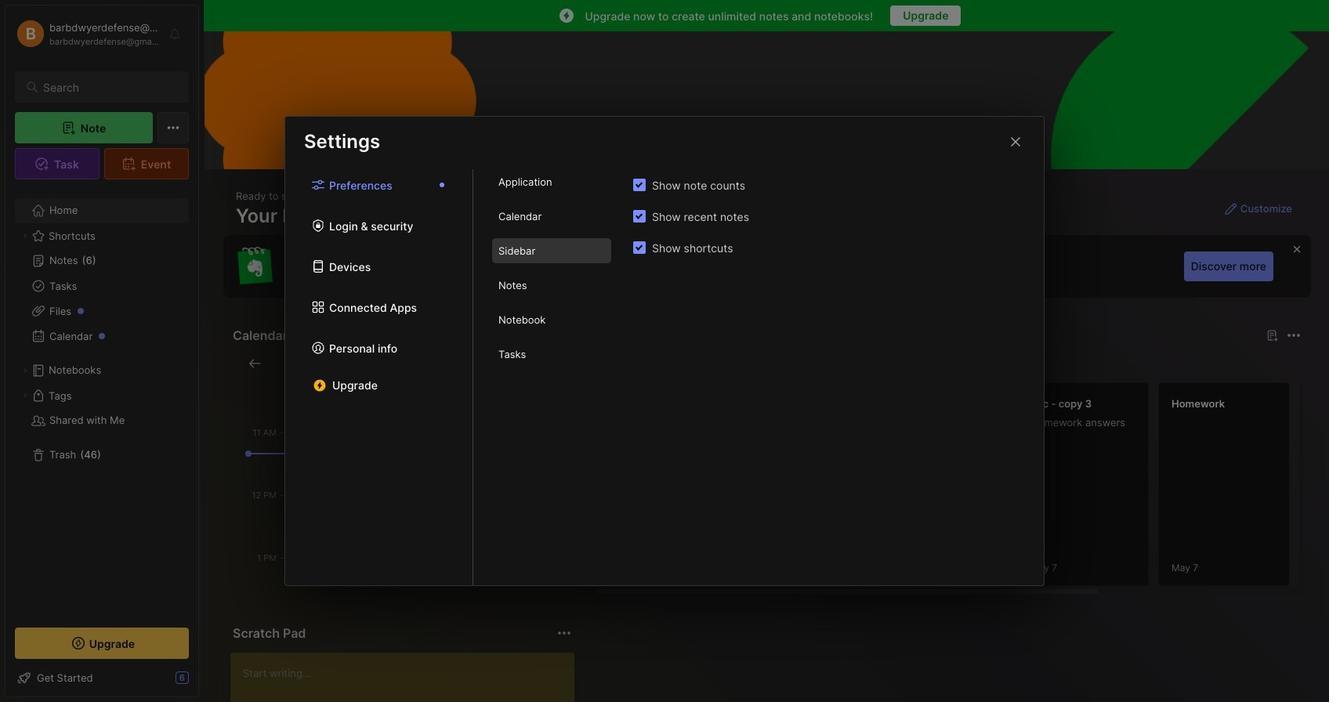 Task type: vqa. For each thing, say whether or not it's contained in the screenshot.
'New Evernote Calendar event' image
yes



Task type: describe. For each thing, give the bounding box(es) containing it.
1 tab list from the left
[[285, 170, 473, 585]]

close image
[[1006, 132, 1025, 151]]

2 tab list from the left
[[473, 170, 630, 585]]

tree inside main element
[[5, 189, 198, 614]]

main element
[[0, 0, 204, 702]]



Task type: locate. For each thing, give the bounding box(es) containing it.
none search field inside main element
[[43, 78, 175, 96]]

Search text field
[[43, 80, 175, 95]]

row group
[[594, 382, 1329, 596]]

tree
[[5, 189, 198, 614]]

tab
[[492, 170, 611, 195], [492, 204, 611, 229], [492, 239, 611, 264], [492, 273, 611, 298], [492, 308, 611, 333], [492, 342, 611, 367], [597, 354, 643, 373]]

None checkbox
[[633, 179, 646, 192], [633, 210, 646, 223], [633, 179, 646, 192], [633, 210, 646, 223]]

expand notebooks image
[[20, 366, 30, 375]]

new evernote calendar event image
[[472, 326, 491, 345]]

None search field
[[43, 78, 175, 96]]

None checkbox
[[633, 242, 646, 254]]

tab list
[[285, 170, 473, 585], [473, 170, 630, 585]]

Start writing… text field
[[243, 653, 574, 702]]

expand tags image
[[20, 391, 30, 400]]



